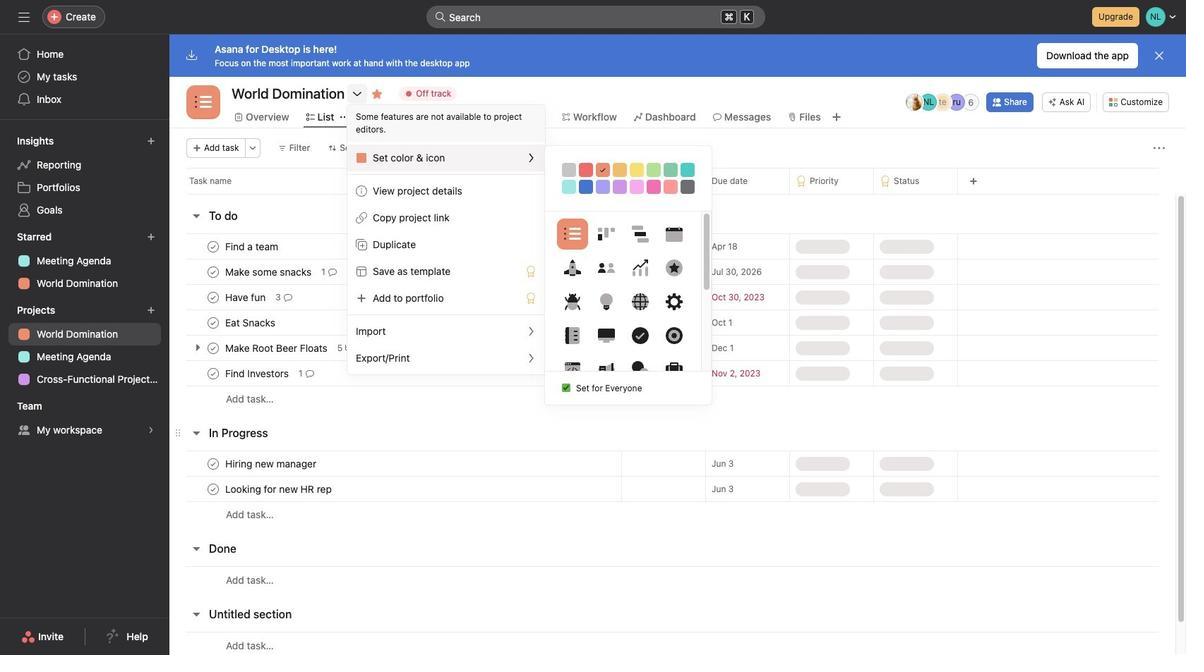 Task type: locate. For each thing, give the bounding box(es) containing it.
mark complete checkbox inside find investors cell
[[205, 365, 222, 382]]

5 mark complete checkbox from the top
[[205, 481, 222, 498]]

1 collapse task list for this group image from the top
[[191, 210, 202, 222]]

mark complete checkbox inside make some snacks cell
[[205, 264, 222, 281]]

6 mark complete image from the top
[[205, 481, 222, 498]]

briefcase image
[[665, 361, 682, 378]]

mark complete image inside 'have fun' cell
[[205, 289, 222, 306]]

0 vertical spatial mark complete image
[[205, 340, 222, 357]]

find investors cell
[[169, 361, 621, 387]]

more actions image
[[1154, 143, 1165, 154], [248, 144, 257, 152]]

Task name text field
[[222, 240, 282, 254], [222, 265, 316, 279], [222, 291, 270, 305], [222, 316, 280, 330], [222, 367, 293, 381], [222, 483, 336, 497]]

mark complete image inside "find a team" cell
[[205, 238, 222, 255]]

light bulb image
[[598, 294, 615, 311]]

task name text field inside eat snacks cell
[[222, 316, 280, 330]]

teams element
[[0, 394, 169, 445]]

globe image
[[632, 294, 648, 311]]

computer image
[[598, 328, 615, 345]]

find a team cell
[[169, 234, 621, 260]]

1 horizontal spatial more actions image
[[1154, 143, 1165, 154]]

show options image
[[352, 88, 363, 100]]

gear image
[[665, 294, 682, 311]]

mark complete checkbox inside 'have fun' cell
[[205, 289, 222, 306]]

1 vertical spatial mark complete checkbox
[[205, 340, 222, 357]]

3 mark complete image from the top
[[205, 289, 222, 306]]

mark complete image for task name text box within eat snacks cell
[[205, 315, 222, 331]]

2 mark complete checkbox from the top
[[205, 264, 222, 281]]

mark complete checkbox inside looking for new hr rep cell
[[205, 481, 222, 498]]

1 vertical spatial list image
[[564, 226, 581, 243]]

chat bubbles image
[[632, 361, 648, 378]]

Mark complete checkbox
[[205, 238, 222, 255], [205, 264, 222, 281], [205, 315, 222, 331], [205, 365, 222, 382], [205, 481, 222, 498]]

new project or portfolio image
[[147, 306, 155, 315]]

menu item
[[347, 145, 545, 172]]

mark complete checkbox inside "find a team" cell
[[205, 238, 222, 255]]

expand subtask list for the task make root beer floats image
[[192, 342, 203, 354]]

1 comment image
[[305, 370, 314, 378]]

mark complete image
[[205, 238, 222, 255], [205, 264, 222, 281], [205, 289, 222, 306], [205, 315, 222, 331], [205, 365, 222, 382], [205, 481, 222, 498]]

None field
[[426, 6, 765, 28]]

mark complete image inside looking for new hr rep cell
[[205, 481, 222, 498]]

task name text field for find investors cell
[[222, 367, 293, 381]]

mark complete checkbox for task name text box within eat snacks cell
[[205, 315, 222, 331]]

mark complete image inside eat snacks cell
[[205, 315, 222, 331]]

add field image
[[969, 177, 978, 186]]

5 mark complete image from the top
[[205, 365, 222, 382]]

mark complete image
[[205, 340, 222, 357], [205, 456, 222, 473]]

star image
[[665, 260, 682, 277]]

mark complete checkbox for task name text box inside the make some snacks cell
[[205, 264, 222, 281]]

4 mark complete checkbox from the top
[[205, 365, 222, 382]]

1 mark complete checkbox from the top
[[205, 289, 222, 306]]

task name text field inside make root beer floats cell
[[222, 341, 332, 355]]

4 collapse task list for this group image from the top
[[191, 609, 202, 621]]

task name text field inside make some snacks cell
[[222, 265, 316, 279]]

None checkbox
[[562, 384, 570, 393]]

1 mark complete image from the top
[[205, 340, 222, 357]]

task name text field for eat snacks cell
[[222, 316, 280, 330]]

mark complete checkbox inside hiring new manager 'cell'
[[205, 456, 222, 473]]

2 mark complete image from the top
[[205, 456, 222, 473]]

row
[[169, 168, 1186, 194], [186, 193, 1159, 195], [169, 234, 1176, 260], [169, 259, 1176, 285], [169, 285, 1176, 311], [169, 310, 1176, 336], [169, 335, 1176, 361], [169, 361, 1176, 387], [169, 386, 1176, 412], [169, 451, 1176, 477], [169, 477, 1176, 503], [169, 502, 1176, 528], [169, 567, 1176, 594], [169, 633, 1176, 656]]

2 mark complete image from the top
[[205, 264, 222, 281]]

timeline image
[[632, 226, 648, 243]]

2 task name text field from the top
[[222, 265, 316, 279]]

3 collapse task list for this group image from the top
[[191, 544, 202, 555]]

Task name text field
[[222, 341, 332, 355], [222, 457, 321, 471]]

4 task name text field from the top
[[222, 316, 280, 330]]

mark complete image inside hiring new manager 'cell'
[[205, 456, 222, 473]]

task name text field inside 'have fun' cell
[[222, 291, 270, 305]]

2 task name text field from the top
[[222, 457, 321, 471]]

1 mark complete image from the top
[[205, 238, 222, 255]]

1 vertical spatial mark complete image
[[205, 456, 222, 473]]

0 vertical spatial task name text field
[[222, 341, 332, 355]]

mark complete image for task name text box inside "find a team" cell
[[205, 238, 222, 255]]

task name text field for make some snacks cell
[[222, 265, 316, 279]]

2 mark complete checkbox from the top
[[205, 340, 222, 357]]

task name text field inside looking for new hr rep cell
[[222, 483, 336, 497]]

mark complete image inside make root beer floats cell
[[205, 340, 222, 357]]

6 task name text field from the top
[[222, 483, 336, 497]]

mark complete image for task name text box in the find investors cell
[[205, 365, 222, 382]]

task name text field for 'have fun' cell
[[222, 291, 270, 305]]

1 horizontal spatial list image
[[564, 226, 581, 243]]

mark complete checkbox for task name text box in the find investors cell
[[205, 365, 222, 382]]

0 horizontal spatial list image
[[195, 94, 212, 111]]

mark complete checkbox for task name text box inside "find a team" cell
[[205, 238, 222, 255]]

1 task name text field from the top
[[222, 240, 282, 254]]

1 mark complete checkbox from the top
[[205, 238, 222, 255]]

starred element
[[0, 225, 169, 298]]

task name text field inside find investors cell
[[222, 367, 293, 381]]

mark complete checkbox for task name text box inside looking for new hr rep cell
[[205, 481, 222, 498]]

remove from starred image
[[372, 88, 383, 100]]

new insights image
[[147, 137, 155, 145]]

task name text field inside "find a team" cell
[[222, 240, 282, 254]]

Mark complete checkbox
[[205, 289, 222, 306], [205, 340, 222, 357], [205, 456, 222, 473]]

4 mark complete image from the top
[[205, 315, 222, 331]]

list image
[[195, 94, 212, 111], [564, 226, 581, 243]]

2 vertical spatial mark complete checkbox
[[205, 456, 222, 473]]

board image
[[598, 226, 615, 243]]

task name text field inside hiring new manager 'cell'
[[222, 457, 321, 471]]

3 task name text field from the top
[[222, 291, 270, 305]]

mark complete image inside find investors cell
[[205, 365, 222, 382]]

mark complete image for task name text box inside looking for new hr rep cell
[[205, 481, 222, 498]]

mark complete checkbox inside eat snacks cell
[[205, 315, 222, 331]]

people image
[[598, 260, 615, 277]]

3 mark complete checkbox from the top
[[205, 456, 222, 473]]

menu
[[347, 105, 545, 375]]

1 vertical spatial task name text field
[[222, 457, 321, 471]]

1 task name text field from the top
[[222, 341, 332, 355]]

5 task name text field from the top
[[222, 367, 293, 381]]

3 mark complete checkbox from the top
[[205, 315, 222, 331]]

collapse task list for this group image
[[191, 210, 202, 222], [191, 428, 202, 439], [191, 544, 202, 555], [191, 609, 202, 621]]

check image
[[632, 328, 648, 345]]

prominent image
[[435, 11, 446, 23]]

0 vertical spatial mark complete checkbox
[[205, 289, 222, 306]]



Task type: describe. For each thing, give the bounding box(es) containing it.
dismiss image
[[1154, 50, 1165, 61]]

add items to starred image
[[147, 233, 155, 241]]

task name text field for looking for new hr rep cell
[[222, 483, 336, 497]]

projects element
[[0, 298, 169, 394]]

make root beer floats cell
[[169, 335, 621, 361]]

target image
[[665, 328, 682, 345]]

header to do tree grid
[[169, 234, 1176, 412]]

html image
[[564, 361, 581, 378]]

see details, my workspace image
[[147, 426, 155, 435]]

hide sidebar image
[[18, 11, 30, 23]]

global element
[[0, 35, 169, 119]]

2 collapse task list for this group image from the top
[[191, 428, 202, 439]]

hiring new manager cell
[[169, 451, 621, 477]]

tab actions image
[[340, 113, 348, 121]]

0 vertical spatial list image
[[195, 94, 212, 111]]

calendar image
[[665, 226, 682, 243]]

Search tasks, projects, and more text field
[[426, 6, 765, 28]]

eat snacks cell
[[169, 310, 621, 336]]

have fun cell
[[169, 285, 621, 311]]

3 comments image
[[284, 293, 292, 302]]

make some snacks cell
[[169, 259, 621, 285]]

notebook image
[[564, 328, 581, 345]]

megaphone image
[[598, 361, 615, 378]]

rocket image
[[564, 260, 581, 277]]

insights element
[[0, 128, 169, 225]]

graph image
[[632, 260, 648, 277]]

mark complete checkbox for task name text box within the 'have fun' cell
[[205, 289, 222, 306]]

5 subtasks image
[[345, 344, 354, 353]]

task name text field for "find a team" cell at top
[[222, 240, 282, 254]]

mark complete image for task name text box within the 'have fun' cell
[[205, 289, 222, 306]]

1 comment image
[[328, 268, 337, 276]]

looking for new hr rep cell
[[169, 477, 621, 503]]

mark complete checkbox inside make root beer floats cell
[[205, 340, 222, 357]]

mark complete image for task name text box inside the make some snacks cell
[[205, 264, 222, 281]]

0 horizontal spatial more actions image
[[248, 144, 257, 152]]

add tab image
[[831, 112, 842, 123]]

bug image
[[564, 294, 581, 311]]

mark complete checkbox for task name text field within hiring new manager 'cell'
[[205, 456, 222, 473]]

header in progress tree grid
[[169, 451, 1176, 528]]



Task type: vqa. For each thing, say whether or not it's contained in the screenshot.
Mark complete icon for 4th Mark complete checkbox
no



